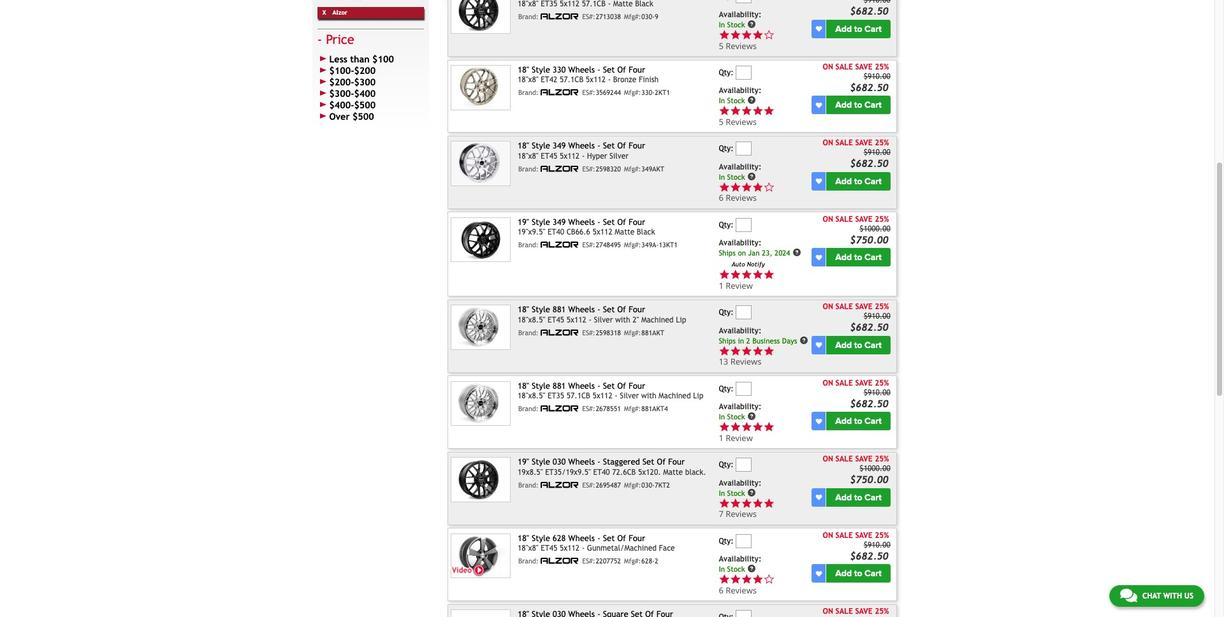 Task type: locate. For each thing, give the bounding box(es) containing it.
2 in from the top
[[719, 96, 725, 105]]

ships inside availability: ships on jan 23, 2024
[[719, 249, 736, 258]]

18" right "es#2598320 - 349akt - 18" style 349 wheels - set of four - 18"x8" et45 5x112 - hyper silver - alzor - audi volkswagen" image
[[518, 141, 530, 151]]

7 style from the top
[[532, 534, 550, 543]]

18" for 18" style 881 wheels - set of four 18"x8.5" et35 57.1cb 5x112 - silver with machined lip
[[518, 381, 530, 391]]

0 vertical spatial ships
[[719, 249, 736, 258]]

machined for 1 review
[[659, 392, 691, 401]]

6 es#: from the top
[[583, 405, 596, 413]]

0 vertical spatial add to wish list image
[[816, 178, 823, 185]]

wheels inside 18" style 881 wheels - set of four 18"x8.5" et45 5x112 - silver with 2" machined lip
[[569, 305, 595, 315]]

alzor - corporate logo image for 18" style 881 wheels - set of four 18"x8.5" et45 5x112 - silver with 2" machined lip
[[541, 329, 580, 336]]

set inside the 18" style 628 wheels - set of four 18"x8" et45 5x112 - gunmetal/machined face
[[603, 534, 615, 543]]

wheels inside 18" style 881 wheels - set of four 18"x8.5" et35 57.1cb 5x112 - silver with machined lip
[[569, 381, 595, 391]]

1 vertical spatial machined
[[659, 392, 691, 401]]

628-
[[642, 558, 655, 565]]

alzor - corporate logo image down et35/19x9.5"
[[541, 481, 580, 488]]

3 in from the top
[[719, 172, 725, 181]]

1 on sale save 25% $910.00 $682.50 from the top
[[823, 62, 891, 93]]

silver inside 18" style 881 wheels - set of four 18"x8.5" et35 57.1cb 5x112 - silver with machined lip
[[620, 392, 639, 401]]

style for 18" style 349 wheels - set of four 18"x8" et45 5x112 - hyper silver
[[532, 141, 550, 151]]

7 wheels from the top
[[569, 534, 595, 543]]

stock for 18" style 881 wheels - set of four
[[728, 413, 746, 422]]

18" style 881 wheels - set of four link
[[518, 305, 646, 315], [518, 381, 646, 391]]

2 es#: from the top
[[583, 89, 596, 96]]

0 vertical spatial review
[[726, 280, 753, 291]]

0 vertical spatial 1
[[719, 280, 724, 291]]

0 vertical spatial 5 reviews
[[719, 40, 757, 51]]

availability: in stock for 19" style 030 wheels - staggered set of four
[[719, 479, 762, 498]]

2 vertical spatial add to wish list image
[[816, 495, 823, 501]]

et45 inside 18" style 881 wheels - set of four 18"x8.5" et45 5x112 - silver with 2" machined lip
[[548, 316, 565, 324]]

5 alzor - corporate logo image from the top
[[541, 329, 580, 336]]

5 es#: from the top
[[583, 329, 596, 337]]

1 5 reviews from the top
[[719, 40, 757, 51]]

19" up 19"x9.5"
[[518, 217, 530, 227]]

18"x8.5" left et35
[[518, 392, 546, 401]]

5 add to cart from the top
[[836, 340, 882, 351]]

of inside the 18" style 628 wheels - set of four 18"x8" et45 5x112 - gunmetal/machined face
[[618, 534, 626, 543]]

wheels inside 18" style 330 wheels - set of four 18"x8" et42 57.1cb 5x112 - bronze finish
[[569, 65, 595, 75]]

four up the es#: 2678551 mfg#: 881akt4
[[629, 381, 646, 391]]

0 vertical spatial 6 reviews
[[719, 192, 757, 204]]

et45 inside the 18" style 628 wheels - set of four 18"x8" et45 5x112 - gunmetal/machined face
[[541, 544, 558, 553]]

18" right es#2678551 - 881akt4 - 18" style 881 wheels - set of four - 18"x8.5" et35 57.1cb 5x112 - silver with machined lip - alzor - audi volkswagen image
[[518, 381, 530, 391]]

add to cart button for 19" style 349 wheels - set of four 19"x9.5" et40 cb66.6 5x112 matte black
[[827, 248, 891, 267]]

881 inside 18" style 881 wheels - set of four 18"x8.5" et35 57.1cb 5x112 - silver with machined lip
[[553, 381, 566, 391]]

empty star image for 18" style 628 wheels - set of four
[[764, 574, 775, 585]]

18" inside 18" style 330 wheels - set of four 18"x8" et42 57.1cb 5x112 - bronze finish
[[518, 65, 530, 75]]

2 add to cart button from the top
[[827, 96, 891, 114]]

empty star image
[[764, 29, 775, 41]]

qty: for 18" style 881 wheels - set of four 18"x8.5" et45 5x112 - silver with 2" machined lip
[[719, 308, 734, 317]]

18"
[[518, 65, 530, 75], [518, 141, 530, 151], [518, 305, 530, 315], [518, 381, 530, 391], [518, 534, 530, 543]]

wheels up es#: 2598318 mfg#: 881akt on the bottom
[[569, 305, 595, 315]]

with left us
[[1164, 592, 1183, 601]]

mfg#: for 18" style 349 wheels - set of four 18"x8" et45 5x112 - hyper silver
[[624, 165, 641, 173]]

to for 18" style 330 wheels - set of four 18"x8" et42 57.1cb 5x112 - bronze finish
[[855, 100, 863, 111]]

mfg#: for 18" style 881 wheels - set of four 18"x8.5" et35 57.1cb 5x112 - silver with machined lip
[[624, 405, 641, 413]]

18"x8"
[[518, 75, 539, 84], [518, 152, 539, 161], [518, 544, 539, 553]]

7 mfg#: from the top
[[624, 481, 641, 489]]

1 style from the top
[[532, 65, 550, 75]]

mfg#:
[[624, 13, 641, 20], [624, 89, 641, 96], [624, 165, 641, 173], [624, 241, 641, 249], [624, 329, 641, 337], [624, 405, 641, 413], [624, 481, 641, 489], [624, 558, 641, 565]]

3 add from the top
[[836, 176, 852, 187]]

1 horizontal spatial with
[[642, 392, 657, 401]]

1 vertical spatial 5
[[719, 116, 724, 128]]

es#: left 2678551
[[583, 405, 596, 413]]

alzor
[[333, 9, 348, 16]]

6 on from the top
[[823, 455, 834, 464]]

3 add to cart from the top
[[836, 176, 882, 187]]

alzor - corporate logo image
[[541, 13, 580, 20], [541, 89, 580, 96], [541, 165, 580, 172], [541, 241, 580, 248], [541, 329, 580, 336], [541, 405, 580, 412], [541, 481, 580, 488], [541, 558, 580, 565]]

es#: down cb66.6 on the left top
[[583, 241, 596, 249]]

style up et42
[[532, 65, 550, 75]]

brand: right the es#2713038 - 030-9 - 18" style 030 wheels - set of four - 18"x8" et35 5x112 57.1cb - matte black - alzor - audi volkswagen image at left
[[519, 13, 539, 20]]

es#:
[[583, 13, 596, 20], [583, 89, 596, 96], [583, 165, 596, 173], [583, 241, 596, 249], [583, 329, 596, 337], [583, 405, 596, 413], [583, 481, 596, 489], [583, 558, 596, 565]]

four up es#: 2598320 mfg#: 349akt
[[629, 141, 646, 151]]

alzor - corporate logo image down et42
[[541, 89, 580, 96]]

1 vertical spatial $1000.00
[[860, 464, 891, 473]]

6 add to cart from the top
[[836, 416, 882, 427]]

es#: for 18" style 349 wheels - set of four 18"x8" et45 5x112 - hyper silver
[[583, 165, 596, 173]]

18" left 628
[[518, 534, 530, 543]]

set up bronze
[[603, 65, 615, 75]]

2 stock from the top
[[728, 96, 746, 105]]

1 vertical spatial et45
[[548, 316, 565, 324]]

5 in from the top
[[719, 489, 725, 498]]

cart for 18" style 881 wheels - set of four 18"x8.5" et45 5x112 - silver with 2" machined lip
[[865, 340, 882, 351]]

on
[[738, 249, 746, 258]]

3 stock from the top
[[728, 172, 746, 181]]

0 vertical spatial 349
[[553, 141, 566, 151]]

$400
[[354, 88, 376, 99]]

5x112 up es#: 2598318 mfg#: 881akt on the bottom
[[567, 316, 587, 324]]

question sign image for 18" style 349 wheels - set of four
[[748, 172, 757, 181]]

7 es#: from the top
[[583, 481, 596, 489]]

2 empty star image from the top
[[764, 574, 775, 585]]

of up gunmetal/machined
[[618, 534, 626, 543]]

matte
[[615, 228, 635, 237], [664, 468, 683, 477]]

with inside 18" style 881 wheels - set of four 18"x8.5" et35 57.1cb 5x112 - silver with machined lip
[[642, 392, 657, 401]]

set for 18" style 349 wheels - set of four 18"x8" et45 5x112 - hyper silver
[[603, 141, 615, 151]]

5x120.
[[639, 468, 661, 477]]

3 save from the top
[[856, 215, 873, 224]]

set up 2748495 at the top of page
[[603, 217, 615, 227]]

brand: right "es#2598320 - 349akt - 18" style 349 wheels - set of four - 18"x8" et45 5x112 - hyper silver - alzor - audi volkswagen" image
[[519, 165, 539, 173]]

add for 18" style 881 wheels - set of four 18"x8.5" et35 57.1cb 5x112 - silver with machined lip
[[836, 416, 852, 427]]

$682.50
[[850, 5, 889, 17], [850, 82, 889, 93], [850, 158, 889, 169], [850, 322, 889, 333], [850, 398, 889, 409], [850, 550, 889, 562]]

add to cart
[[836, 24, 882, 34], [836, 100, 882, 111], [836, 176, 882, 187], [836, 252, 882, 263], [836, 340, 882, 351], [836, 416, 882, 427], [836, 492, 882, 503], [836, 569, 882, 579]]

18" for 18" style 628 wheels - set of four 18"x8" et45 5x112 - gunmetal/machined face
[[518, 534, 530, 543]]

set inside 18" style 881 wheels - set of four 18"x8.5" et35 57.1cb 5x112 - silver with machined lip
[[603, 381, 615, 391]]

0 vertical spatial 5
[[719, 40, 724, 51]]

3 availability: from the top
[[719, 163, 762, 171]]

wheels right 330
[[569, 65, 595, 75]]

save for 19" style 030 wheels - staggered set of four 19x8.5" et35/19x9.5" et40 72.6cb 5x120. matte black.
[[856, 455, 873, 464]]

5x112
[[586, 75, 606, 84], [560, 152, 580, 161], [593, 228, 613, 237], [567, 316, 587, 324], [593, 392, 613, 401], [560, 544, 580, 553]]

18"x8" inside 18" style 330 wheels - set of four 18"x8" et42 57.1cb 5x112 - bronze finish
[[518, 75, 539, 84]]

$910.00 for 18" style 349 wheels - set of four 18"x8" et45 5x112 - hyper silver
[[864, 148, 891, 157]]

es#: 3569244 mfg#: 330-2kt1
[[583, 89, 670, 96]]

mfg#: left 349akt
[[624, 165, 641, 173]]

1 881 from the top
[[553, 305, 566, 315]]

7 to from the top
[[855, 492, 863, 503]]

1 for second 1 review link from the bottom of the page
[[719, 432, 724, 444]]

mfg#: down bronze
[[624, 89, 641, 96]]

57.1cb inside 18" style 330 wheels - set of four 18"x8" et42 57.1cb 5x112 - bronze finish
[[560, 75, 584, 84]]

four up '2"'
[[629, 305, 646, 315]]

2 vertical spatial silver
[[620, 392, 639, 401]]

030- right 2713038 on the top of the page
[[642, 13, 655, 20]]

alzor - corporate logo image for 18" style 349 wheels - set of four 18"x8" et45 5x112 - hyper silver
[[541, 165, 580, 172]]

6 25% from the top
[[875, 455, 890, 464]]

of inside 18" style 881 wheels - set of four 18"x8.5" et45 5x112 - silver with 2" machined lip
[[618, 305, 626, 315]]

3 25% from the top
[[875, 215, 890, 224]]

style up 19"x9.5"
[[532, 217, 550, 227]]

5x112 up 2748495 at the top of page
[[593, 228, 613, 237]]

jan
[[749, 249, 760, 258]]

es#: down the 18" style 628 wheels - set of four 18"x8" et45 5x112 - gunmetal/machined face at bottom
[[583, 558, 596, 565]]

with
[[616, 316, 631, 324], [642, 392, 657, 401], [1164, 592, 1183, 601]]

of inside 18" style 881 wheels - set of four 18"x8.5" et35 57.1cb 5x112 - silver with machined lip
[[618, 381, 626, 391]]

1 vertical spatial 1
[[719, 432, 724, 444]]

2 vertical spatial 18"x8"
[[518, 544, 539, 553]]

stock
[[728, 20, 746, 29], [728, 96, 746, 105], [728, 172, 746, 181], [728, 413, 746, 422], [728, 489, 746, 498], [728, 565, 746, 574]]

cart for 19" style 349 wheels - set of four 19"x9.5" et40 cb66.6 5x112 matte black
[[865, 252, 882, 263]]

set up gunmetal/machined
[[603, 534, 615, 543]]

1 vertical spatial 18"x8.5"
[[518, 392, 546, 401]]

4 alzor - corporate logo image from the top
[[541, 241, 580, 248]]

style inside 19" style 349 wheels - set of four 19"x9.5" et40 cb66.6 5x112 matte black
[[532, 217, 550, 227]]

0 vertical spatial empty star image
[[764, 182, 775, 193]]

2 18"x8" from the top
[[518, 152, 539, 161]]

1 vertical spatial et40
[[594, 468, 610, 477]]

es#: left 2713038 on the top of the page
[[583, 13, 596, 20]]

of up es#: 2598318 mfg#: 881akt on the bottom
[[618, 305, 626, 315]]

5 add to cart button from the top
[[827, 336, 891, 355]]

of for 18" style 881 wheels - set of four 18"x8.5" et35 57.1cb 5x112 - silver with machined lip
[[618, 381, 626, 391]]

style inside 18" style 330 wheels - set of four 18"x8" et42 57.1cb 5x112 - bronze finish
[[532, 65, 550, 75]]

7 brand: from the top
[[519, 481, 539, 489]]

sale for 18" style 881 wheels - set of four 18"x8.5" et35 57.1cb 5x112 - silver with machined lip
[[836, 379, 853, 388]]

style up et35
[[532, 381, 550, 391]]

1 vertical spatial on sale save 25% $1000.00 $750.00
[[823, 455, 891, 486]]

alzor - corporate logo image down cb66.6 on the left top
[[541, 241, 580, 248]]

silver inside 18" style 349 wheels - set of four 18"x8" et45 5x112 - hyper silver
[[610, 152, 629, 161]]

stock for 18" style 628 wheels - set of four
[[728, 565, 746, 574]]

1 vertical spatial review
[[726, 432, 753, 444]]

1 vertical spatial $750.00
[[850, 474, 889, 486]]

four inside 18" style 349 wheels - set of four 18"x8" et45 5x112 - hyper silver
[[629, 141, 646, 151]]

1 $682.50 from the top
[[850, 5, 889, 17]]

style up the 19x8.5"
[[532, 458, 550, 467]]

review
[[726, 280, 753, 291], [726, 432, 753, 444]]

cart for 19" style 030 wheels - staggered set of four 19x8.5" et35/19x9.5" et40 72.6cb 5x120. matte black.
[[865, 492, 882, 503]]

1 sale from the top
[[836, 62, 853, 71]]

mfg#: left 349a-
[[624, 241, 641, 249]]

0 vertical spatial matte
[[615, 228, 635, 237]]

7 qty: from the top
[[719, 537, 734, 546]]

es#2695487 - 030-7kt2 - 19" style 030 wheels - staggered set of four - 19x8.5" et35/19x9.5" et40 72.6cb 5x120. matte black. - alzor - bmw image
[[451, 458, 511, 503]]

6 qty: from the top
[[719, 461, 734, 470]]

$1000.00 for 19" style 349 wheels - set of four
[[860, 224, 891, 233]]

matte inside 19" style 030 wheels - staggered set of four 19x8.5" et35/19x9.5" et40 72.6cb 5x120. matte black.
[[664, 468, 683, 477]]

19" up the 19x8.5"
[[518, 458, 530, 467]]

four inside 18" style 881 wheels - set of four 18"x8.5" et35 57.1cb 5x112 - silver with machined lip
[[629, 381, 646, 391]]

brand: right es#2207752 - 628-2 - 18" style 628 wheels - set of four - 18"x8" et45 5x112 - gunmetal/machined face - alzor - audi volkswagen image
[[519, 558, 539, 565]]

1 vertical spatial 6
[[719, 585, 724, 596]]

1 5 from the top
[[719, 40, 724, 51]]

2 horizontal spatial with
[[1164, 592, 1183, 601]]

matte up 7kt2
[[664, 468, 683, 477]]

2 right in
[[747, 336, 751, 345]]

es#: for 19" style 349 wheels - set of four 19"x9.5" et40 cb66.6 5x112 matte black
[[583, 241, 596, 249]]

set inside 18" style 330 wheels - set of four 18"x8" et42 57.1cb 5x112 - bronze finish
[[603, 65, 615, 75]]

star image inside 13 reviews link
[[719, 346, 730, 357]]

18" inside 18" style 881 wheels - set of four 18"x8.5" et35 57.1cb 5x112 - silver with machined lip
[[518, 381, 530, 391]]

question sign image for 18" style 330 wheels - set of four 18"x8" et42 57.1cb 5x112 - bronze finish
[[748, 96, 757, 105]]

set inside 19" style 030 wheels - staggered set of four 19x8.5" et35/19x9.5" et40 72.6cb 5x120. matte black.
[[643, 458, 655, 467]]

sale for 19" style 349 wheels - set of four 19"x9.5" et40 cb66.6 5x112 matte black
[[836, 215, 853, 224]]

4 availability: from the top
[[719, 239, 762, 248]]

auto notify
[[732, 261, 765, 268]]

030-
[[642, 13, 655, 20], [642, 481, 655, 489]]

1 vertical spatial with
[[642, 392, 657, 401]]

bronze
[[613, 75, 637, 84]]

four up gunmetal/machined
[[629, 534, 646, 543]]

on for 18" style 881 wheels - set of four 18"x8.5" et35 57.1cb 5x112 - silver with machined lip
[[823, 379, 834, 388]]

1 vertical spatial 6 reviews
[[719, 585, 757, 596]]

2 vertical spatial et45
[[541, 544, 558, 553]]

add to cart for 19" style 030 wheels - staggered set of four 19x8.5" et35/19x9.5" et40 72.6cb 5x120. matte black.
[[836, 492, 882, 503]]

four for 18" style 330 wheels - set of four 18"x8" et42 57.1cb 5x112 - bronze finish
[[629, 65, 646, 75]]

5 cart from the top
[[865, 340, 882, 351]]

1 horizontal spatial 2
[[747, 336, 751, 345]]

style left 628
[[532, 534, 550, 543]]

0 vertical spatial 19"
[[518, 217, 530, 227]]

ships left on
[[719, 249, 736, 258]]

2 alzor - corporate logo image from the top
[[541, 89, 580, 96]]

1 horizontal spatial et40
[[594, 468, 610, 477]]

5
[[719, 40, 724, 51], [719, 116, 724, 128]]

2 vertical spatial with
[[1164, 592, 1183, 601]]

brand: down 19"x9.5"
[[519, 241, 539, 249]]

of for 18" style 628 wheels - set of four 18"x8" et45 5x112 - gunmetal/machined face
[[618, 534, 626, 543]]

es#2678551 - 881akt4 - 18" style 881 wheels - set of four - 18"x8.5" et35 57.1cb 5x112 - silver with machined lip - alzor - audi volkswagen image
[[451, 381, 511, 426]]

machined up '881akt4'
[[659, 392, 691, 401]]

-
[[598, 65, 601, 75], [608, 75, 611, 84], [598, 141, 601, 151], [582, 152, 585, 161], [598, 217, 601, 227], [598, 305, 601, 315], [589, 316, 592, 324], [598, 381, 601, 391], [615, 392, 618, 401], [598, 458, 601, 467], [598, 534, 601, 543], [582, 544, 585, 553]]

et40
[[548, 228, 565, 237], [594, 468, 610, 477]]

$1000.00
[[860, 224, 891, 233], [860, 464, 891, 473]]

5x112 inside 19" style 349 wheels - set of four 19"x9.5" et40 cb66.6 5x112 matte black
[[593, 228, 613, 237]]

less than $100 $100-$200 $200-$300 $300-$400 $400-$500 over $500
[[329, 54, 394, 122]]

of up es#: 2598320 mfg#: 349akt
[[618, 141, 626, 151]]

of up es#: 2748495 mfg#: 349a-13kt1
[[618, 217, 626, 227]]

18"x8.5" for 13
[[518, 316, 546, 324]]

of inside 19" style 349 wheels - set of four 19"x9.5" et40 cb66.6 5x112 matte black
[[618, 217, 626, 227]]

four inside 18" style 881 wheels - set of four 18"x8.5" et45 5x112 - silver with 2" machined lip
[[629, 305, 646, 315]]

of inside 18" style 330 wheels - set of four 18"x8" et42 57.1cb 5x112 - bronze finish
[[618, 65, 626, 75]]

wheels up cb66.6 on the left top
[[569, 217, 595, 227]]

cart
[[865, 24, 882, 34], [865, 100, 882, 111], [865, 176, 882, 187], [865, 252, 882, 263], [865, 340, 882, 351], [865, 416, 882, 427], [865, 492, 882, 503], [865, 569, 882, 579]]

alzor - corporate logo image down 628
[[541, 558, 580, 565]]

2
[[747, 336, 751, 345], [655, 558, 659, 565]]

13 reviews link down in
[[719, 356, 775, 368]]

2 5 reviews from the top
[[719, 116, 757, 128]]

four up "black"
[[629, 217, 646, 227]]

19"x9.5"
[[518, 228, 546, 237]]

qty:
[[719, 68, 734, 77], [719, 144, 734, 153], [719, 221, 734, 230], [719, 308, 734, 317], [719, 385, 734, 393], [719, 461, 734, 470], [719, 537, 734, 546]]

mfg#: left 628- at the right bottom of the page
[[624, 558, 641, 565]]

18" inside 18" style 881 wheels - set of four 18"x8.5" et45 5x112 - silver with 2" machined lip
[[518, 305, 530, 315]]

style inside 19" style 030 wheels - staggered set of four 19x8.5" et35/19x9.5" et40 72.6cb 5x120. matte black.
[[532, 458, 550, 467]]

1 vertical spatial 18"x8"
[[518, 152, 539, 161]]

lip
[[676, 316, 687, 324], [694, 392, 704, 401]]

3 5 reviews link from the top
[[719, 106, 810, 128]]

5x112 inside 18" style 881 wheels - set of four 18"x8.5" et45 5x112 - silver with 2" machined lip
[[567, 316, 587, 324]]

in for 18" style 330 wheels - set of four
[[719, 96, 725, 105]]

four inside 19" style 349 wheels - set of four 19"x9.5" et40 cb66.6 5x112 matte black
[[629, 217, 646, 227]]

1 1 review from the top
[[719, 280, 753, 291]]

to
[[855, 24, 863, 34], [855, 100, 863, 111], [855, 176, 863, 187], [855, 252, 863, 263], [855, 340, 863, 351], [855, 416, 863, 427], [855, 492, 863, 503], [855, 569, 863, 579]]

0 vertical spatial 2
[[747, 336, 751, 345]]

18" right es#2598318 - 881akt - 18" style 881 wheels - set of four - 18"x8.5" et45 5x112 - silver with 2" machined lip - alzor - audi volkswagen image
[[518, 305, 530, 315]]

add for 18" style 881 wheels - set of four 18"x8.5" et45 5x112 - silver with 2" machined lip
[[836, 340, 852, 351]]

1 vertical spatial 19"
[[518, 458, 530, 467]]

availability: for 19" style 349 wheels - set of four 19"x9.5" et40 cb66.6 5x112 matte black
[[719, 239, 762, 248]]

$200-
[[329, 77, 354, 87]]

alzor - corporate logo image for 19" style 030 wheels - staggered set of four 19x8.5" et35/19x9.5" et40 72.6cb 5x120. matte black.
[[541, 481, 580, 488]]

$400-$500 link
[[318, 100, 424, 111]]

0 vertical spatial 18" style 881 wheels - set of four link
[[518, 305, 646, 315]]

lip inside 18" style 881 wheels - set of four 18"x8.5" et35 57.1cb 5x112 - silver with machined lip
[[694, 392, 704, 401]]

3 on from the top
[[823, 215, 834, 224]]

1 6 reviews link from the top
[[719, 182, 810, 204]]

wheels inside 18" style 349 wheels - set of four 18"x8" et45 5x112 - hyper silver
[[569, 141, 595, 151]]

349 inside 19" style 349 wheels - set of four 19"x9.5" et40 cb66.6 5x112 matte black
[[553, 217, 566, 227]]

5 stock from the top
[[728, 489, 746, 498]]

sale
[[836, 62, 853, 71], [836, 139, 853, 148], [836, 215, 853, 224], [836, 303, 853, 311], [836, 379, 853, 388], [836, 455, 853, 464], [836, 531, 853, 540], [836, 607, 853, 616]]

mfg#: down '2"'
[[624, 329, 641, 337]]

add to wish list image for 13 reviews
[[816, 342, 823, 348]]

add to cart button for 18" style 330 wheels - set of four 18"x8" et42 57.1cb 5x112 - bronze finish
[[827, 96, 891, 114]]

5 reviews
[[719, 40, 757, 51], [719, 116, 757, 128]]

of up bronze
[[618, 65, 626, 75]]

et40 inside 19" style 030 wheels - staggered set of four 19x8.5" et35/19x9.5" et40 72.6cb 5x120. matte black.
[[594, 468, 610, 477]]

es#: left "2598318"
[[583, 329, 596, 337]]

1 review
[[719, 280, 753, 291], [719, 432, 753, 444]]

wheels inside 19" style 349 wheels - set of four 19"x9.5" et40 cb66.6 5x112 matte black
[[569, 217, 595, 227]]

18"x8.5" right es#2598318 - 881akt - 18" style 881 wheels - set of four - 18"x8.5" et45 5x112 - silver with 2" machined lip - alzor - audi volkswagen image
[[518, 316, 546, 324]]

es#: down the hyper
[[583, 165, 596, 173]]

with up '881akt4'
[[642, 392, 657, 401]]

add to cart for 19" style 349 wheels - set of four 19"x9.5" et40 cb66.6 5x112 matte black
[[836, 252, 882, 263]]

1 vertical spatial add to wish list image
[[816, 342, 823, 348]]

set for 19" style 349 wheels - set of four 19"x9.5" et40 cb66.6 5x112 matte black
[[603, 217, 615, 227]]

6 mfg#: from the top
[[624, 405, 641, 413]]

4 add to wish list image from the top
[[816, 418, 823, 425]]

19"
[[518, 217, 530, 227], [518, 458, 530, 467]]

in for 18" style 881 wheels - set of four
[[719, 413, 725, 422]]

to for 19" style 030 wheels - staggered set of four 19x8.5" et35/19x9.5" et40 72.6cb 5x120. matte black.
[[855, 492, 863, 503]]

6 reviews for 18" style 628 wheels - set of four
[[719, 585, 757, 596]]

3 18" from the top
[[518, 305, 530, 315]]

ships left in
[[719, 336, 736, 345]]

2 add to wish list image from the top
[[816, 342, 823, 348]]

ships
[[719, 249, 736, 258], [719, 336, 736, 345]]

18"x8" inside the 18" style 628 wheels - set of four 18"x8" et45 5x112 - gunmetal/machined face
[[518, 544, 539, 553]]

1 availability: in stock from the top
[[719, 10, 762, 29]]

4 cart from the top
[[865, 252, 882, 263]]

es#: 2713038 mfg#: 030-9
[[583, 13, 659, 20]]

1 vertical spatial empty star image
[[764, 574, 775, 585]]

brand: right es#2678551 - 881akt4 - 18" style 881 wheels - set of four - 18"x8.5" et35 57.1cb 5x112 - silver with machined lip - alzor - audi volkswagen image
[[519, 405, 539, 413]]

57.1cb
[[560, 75, 584, 84], [567, 392, 591, 401]]

availability: inside "availability: ships in 2 business days"
[[719, 326, 762, 335]]

of up the es#: 2678551 mfg#: 881akt4
[[618, 381, 626, 391]]

0 horizontal spatial matte
[[615, 228, 635, 237]]

style inside the 18" style 628 wheels - set of four 18"x8" et45 5x112 - gunmetal/machined face
[[532, 534, 550, 543]]

349
[[553, 141, 566, 151], [553, 217, 566, 227]]

0 vertical spatial et40
[[548, 228, 565, 237]]

four inside the 18" style 628 wheels - set of four 18"x8" et45 5x112 - gunmetal/machined face
[[629, 534, 646, 543]]

1 review from the top
[[726, 280, 753, 291]]

5x112 down 628
[[560, 544, 580, 553]]

1 vertical spatial 030-
[[642, 481, 655, 489]]

1 vertical spatial 881
[[553, 381, 566, 391]]

5x112 inside the 18" style 628 wheels - set of four 18"x8" et45 5x112 - gunmetal/machined face
[[560, 544, 580, 553]]

qty: for 18" style 349 wheels - set of four 18"x8" et45 5x112 - hyper silver
[[719, 144, 734, 153]]

of for 18" style 330 wheels - set of four 18"x8" et42 57.1cb 5x112 - bronze finish
[[618, 65, 626, 75]]

57.1cb down '18" style 330 wheels - set of four' link
[[560, 75, 584, 84]]

19" inside 19" style 349 wheels - set of four 19"x9.5" et40 cb66.6 5x112 matte black
[[518, 217, 530, 227]]

alzor - corporate logo image for 18" style 330 wheels - set of four 18"x8" et42 57.1cb 5x112 - bronze finish
[[541, 89, 580, 96]]

style inside 18" style 881 wheels - set of four 18"x8.5" et45 5x112 - silver with 2" machined lip
[[532, 305, 550, 315]]

18"x8" inside 18" style 349 wheels - set of four 18"x8" et45 5x112 - hyper silver
[[518, 152, 539, 161]]

25% for 18" style 881 wheels - set of four 18"x8.5" et35 57.1cb 5x112 - silver with machined lip
[[875, 379, 890, 388]]

0 vertical spatial 18"x8.5"
[[518, 316, 546, 324]]

matte up es#: 2748495 mfg#: 349a-13kt1
[[615, 228, 635, 237]]

349 inside 18" style 349 wheels - set of four 18"x8" et45 5x112 - hyper silver
[[553, 141, 566, 151]]

add to wish list image
[[816, 178, 823, 185], [816, 342, 823, 348], [816, 495, 823, 501]]

1 vertical spatial 18" style 881 wheels - set of four link
[[518, 381, 646, 391]]

5x112 inside 18" style 330 wheels - set of four 18"x8" et42 57.1cb 5x112 - bronze finish
[[586, 75, 606, 84]]

alzor - corporate logo image left 2713038 on the top of the page
[[541, 13, 580, 20]]

0 vertical spatial 881
[[553, 305, 566, 315]]

star image
[[719, 106, 730, 117], [730, 106, 742, 117], [742, 106, 753, 117], [753, 106, 764, 117], [719, 182, 730, 193], [742, 182, 753, 193], [719, 269, 730, 281], [742, 269, 753, 281], [753, 269, 764, 281], [730, 346, 742, 357], [742, 346, 753, 357], [753, 346, 764, 357], [764, 346, 775, 357], [742, 422, 753, 433], [753, 422, 764, 433], [719, 498, 730, 509], [730, 498, 742, 509], [742, 498, 753, 509], [753, 574, 764, 585]]

628
[[553, 534, 566, 543]]

2 6 from the top
[[719, 585, 724, 596]]

set up the hyper
[[603, 141, 615, 151]]

of for 19" style 349 wheels - set of four 19"x9.5" et40 cb66.6 5x112 matte black
[[618, 217, 626, 227]]

18" inside 18" style 349 wheels - set of four 18"x8" et45 5x112 - hyper silver
[[518, 141, 530, 151]]

1 vertical spatial ships
[[719, 336, 736, 345]]

18" style 349 wheels - set of four link
[[518, 141, 646, 151]]

ships inside "availability: ships in 2 business days"
[[719, 336, 736, 345]]

5 $682.50 from the top
[[850, 398, 889, 409]]

3 cart from the top
[[865, 176, 882, 187]]

1 vertical spatial $500
[[353, 111, 374, 122]]

question sign image for 18" style 881 wheels - set of four 18"x8.5" et45 5x112 - silver with 2" machined lip
[[800, 336, 809, 345]]

2 13 reviews link from the top
[[719, 356, 775, 368]]

0 horizontal spatial lip
[[676, 316, 687, 324]]

mfg#: left '881akt4'
[[624, 405, 641, 413]]

reviews for 19" style 030 wheels - staggered set of four
[[726, 509, 757, 520]]

3 wheels from the top
[[569, 217, 595, 227]]

0 vertical spatial 57.1cb
[[560, 75, 584, 84]]

mfg#: left 9
[[624, 13, 641, 20]]

57.1cb right et35
[[567, 392, 591, 401]]

sale for 18" style 330 wheels - set of four 18"x8" et42 57.1cb 5x112 - bronze finish
[[836, 62, 853, 71]]

et40 down 19" style 030 wheels - staggered set of four link
[[594, 468, 610, 477]]

availability:
[[719, 10, 762, 19], [719, 86, 762, 95], [719, 163, 762, 171], [719, 239, 762, 248], [719, 326, 762, 335], [719, 403, 762, 412], [719, 479, 762, 488], [719, 555, 762, 564]]

wheels up et35/19x9.5"
[[569, 458, 595, 467]]

1 vertical spatial 5 reviews
[[719, 116, 757, 128]]

style for 19" style 349 wheels - set of four 19"x9.5" et40 cb66.6 5x112 matte black
[[532, 217, 550, 227]]

1 vertical spatial matte
[[664, 468, 683, 477]]

brand: right es#2598318 - 881akt - 18" style 881 wheels - set of four - 18"x8.5" et45 5x112 - silver with 2" machined lip - alzor - audi volkswagen image
[[519, 329, 539, 337]]

5 wheels from the top
[[569, 381, 595, 391]]

1 25% from the top
[[875, 62, 890, 71]]

1 vertical spatial 1 review
[[719, 432, 753, 444]]

with up es#: 2598318 mfg#: 881akt on the bottom
[[616, 316, 631, 324]]

881 inside 18" style 881 wheels - set of four 18"x8.5" et45 5x112 - silver with 2" machined lip
[[553, 305, 566, 315]]

style right "es#2598320 - 349akt - 18" style 349 wheels - set of four - 18"x8" et45 5x112 - hyper silver - alzor - audi volkswagen" image
[[532, 141, 550, 151]]

1 horizontal spatial matte
[[664, 468, 683, 477]]

set inside 18" style 349 wheels - set of four 18"x8" et45 5x112 - hyper silver
[[603, 141, 615, 151]]

25%
[[875, 62, 890, 71], [875, 139, 890, 148], [875, 215, 890, 224], [875, 303, 890, 311], [875, 379, 890, 388], [875, 455, 890, 464], [875, 531, 890, 540], [875, 607, 890, 616]]

style for 18" style 881 wheels - set of four 18"x8.5" et35 57.1cb 5x112 - silver with machined lip
[[532, 381, 550, 391]]

2 down gunmetal/machined
[[655, 558, 659, 565]]

wheels up the es#: 2678551 mfg#: 881akt4
[[569, 381, 595, 391]]

3 qty: from the top
[[719, 221, 734, 230]]

1 vertical spatial lip
[[694, 392, 704, 401]]

18"x8.5" inside 18" style 881 wheels - set of four 18"x8.5" et35 57.1cb 5x112 - silver with machined lip
[[518, 392, 546, 401]]

2 on from the top
[[823, 139, 834, 148]]

brand: for 18" style 881 wheels - set of four 18"x8.5" et35 57.1cb 5x112 - silver with machined lip
[[519, 405, 539, 413]]

1 horizontal spatial lip
[[694, 392, 704, 401]]

style right es#2598318 - 881akt - 18" style 881 wheels - set of four - 18"x8.5" et45 5x112 - silver with 2" machined lip - alzor - audi volkswagen image
[[532, 305, 550, 315]]

et40 left cb66.6 on the left top
[[548, 228, 565, 237]]

5x112 up 2678551
[[593, 392, 613, 401]]

0 horizontal spatial 2
[[655, 558, 659, 565]]

question sign image
[[748, 172, 757, 181], [793, 248, 802, 257], [748, 488, 757, 497], [748, 565, 757, 574]]

add to wish list image
[[816, 26, 823, 32], [816, 102, 823, 108], [816, 254, 823, 261], [816, 418, 823, 425], [816, 571, 823, 577]]

empty star image
[[764, 182, 775, 193], [764, 574, 775, 585]]

reviews for 18" style 349 wheels - set of four
[[726, 192, 757, 204]]

add for 19" style 030 wheels - staggered set of four 19x8.5" et35/19x9.5" et40 72.6cb 5x120. matte black.
[[836, 492, 852, 503]]

None text field
[[736, 218, 752, 232], [736, 306, 752, 320], [736, 458, 752, 472], [736, 534, 752, 548], [736, 218, 752, 232], [736, 306, 752, 320], [736, 458, 752, 472], [736, 534, 752, 548]]

18"x8" for 18" style 628 wheels - set of four
[[518, 544, 539, 553]]

25% for 18" style 881 wheels - set of four 18"x8.5" et45 5x112 - silver with 2" machined lip
[[875, 303, 890, 311]]

2 wheels from the top
[[569, 141, 595, 151]]

19" inside 19" style 030 wheels - staggered set of four 19x8.5" et35/19x9.5" et40 72.6cb 5x120. matte black.
[[518, 458, 530, 467]]

5 mfg#: from the top
[[624, 329, 641, 337]]

6 to from the top
[[855, 416, 863, 427]]

availability: ships in 2 business days
[[719, 326, 798, 345]]

5x112 down 18" style 349 wheels - set of four link at the top of page
[[560, 152, 580, 161]]

6 add from the top
[[836, 416, 852, 427]]

es#2748495 - 349a-13kt1 - 19" style 349 wheels - set of four - 19"x9.5" et40 cb66.6 5x112 matte black - alzor - audi image
[[451, 217, 511, 262]]

1 ships from the top
[[719, 249, 736, 258]]

$910.00
[[864, 72, 891, 81], [864, 148, 891, 157], [864, 312, 891, 321], [864, 388, 891, 397], [864, 541, 891, 550]]

0 vertical spatial et45
[[541, 152, 558, 161]]

set up 2678551
[[603, 381, 615, 391]]

0 vertical spatial 18"x8"
[[518, 75, 539, 84]]

mfg#: for 18" style 881 wheels - set of four 18"x8.5" et45 5x112 - silver with 2" machined lip
[[624, 329, 641, 337]]

brand: for 18" style 349 wheels - set of four 18"x8" et45 5x112 - hyper silver
[[519, 165, 539, 173]]

1 vertical spatial 57.1cb
[[567, 392, 591, 401]]

brand: for 19" style 030 wheels - staggered set of four 19x8.5" et35/19x9.5" et40 72.6cb 5x120. matte black.
[[519, 481, 539, 489]]

wheels inside the 18" style 628 wheels - set of four 18"x8" et45 5x112 - gunmetal/machined face
[[569, 534, 595, 543]]

5 on sale save 25% $910.00 $682.50 from the top
[[823, 531, 891, 562]]

of up 5x120.
[[657, 458, 666, 467]]

silver up "2598318"
[[594, 316, 613, 324]]

881
[[553, 305, 566, 315], [553, 381, 566, 391]]

5x112 down '18" style 330 wheels - set of four' link
[[586, 75, 606, 84]]

18" style 881 wheels - set of four link up "2598318"
[[518, 305, 646, 315]]

es#2695474 - 030-5kt - 18" style 030 wheels - square set of four - 18x8" et35 72.6cb 5x120 - matte black - alzor - bmw mini image
[[451, 610, 511, 618]]

0 vertical spatial silver
[[610, 152, 629, 161]]

5x112 inside 18" style 349 wheels - set of four 18"x8" et45 5x112 - hyper silver
[[560, 152, 580, 161]]

add to cart button
[[827, 20, 891, 38], [827, 96, 891, 114], [827, 172, 891, 191], [827, 248, 891, 267], [827, 336, 891, 355], [827, 412, 891, 431], [827, 488, 891, 507], [827, 565, 891, 583]]

4 18" from the top
[[518, 381, 530, 391]]

0 vertical spatial with
[[616, 316, 631, 324]]

alzor - corporate logo image down 18" style 881 wheels - set of four 18"x8.5" et45 5x112 - silver with 2" machined lip
[[541, 329, 580, 336]]

1 vertical spatial silver
[[594, 316, 613, 324]]

wheels right 628
[[569, 534, 595, 543]]

2 style from the top
[[532, 141, 550, 151]]

stock for 19" style 030 wheels - staggered set of four
[[728, 489, 746, 498]]

star image
[[719, 29, 730, 41], [730, 29, 742, 41], [742, 29, 753, 41], [753, 29, 764, 41], [764, 106, 775, 117], [730, 182, 742, 193], [753, 182, 764, 193], [730, 269, 742, 281], [764, 269, 775, 281], [719, 346, 730, 357], [719, 422, 730, 433], [730, 422, 742, 433], [764, 422, 775, 433], [753, 498, 764, 509], [764, 498, 775, 509], [719, 574, 730, 585], [730, 574, 742, 585], [742, 574, 753, 585]]

1 for 4th 1 review link from the bottom of the page
[[719, 280, 724, 291]]

four inside 18" style 330 wheels - set of four 18"x8" et42 57.1cb 5x112 - bronze finish
[[629, 65, 646, 75]]

1 review link
[[719, 258, 810, 291], [719, 280, 775, 291], [719, 422, 810, 444], [719, 432, 775, 444]]

on for 19" style 349 wheels - set of four 19"x9.5" et40 cb66.6 5x112 matte black
[[823, 215, 834, 224]]

0 vertical spatial 1 review
[[719, 280, 753, 291]]

mfg#: down 72.6cb
[[624, 481, 641, 489]]

3 on sale save 25% $910.00 $682.50 from the top
[[823, 303, 891, 333]]

0 vertical spatial 030-
[[642, 13, 655, 20]]

question sign image
[[748, 20, 757, 29], [748, 96, 757, 105], [800, 336, 809, 345], [748, 412, 757, 421]]

13 reviews link down business
[[719, 346, 810, 368]]

et45 inside 18" style 349 wheels - set of four 18"x8" et45 5x112 - hyper silver
[[541, 152, 558, 161]]

18" inside the 18" style 628 wheels - set of four 18"x8" et45 5x112 - gunmetal/machined face
[[518, 534, 530, 543]]

four up finish
[[629, 65, 646, 75]]

four for 18" style 349 wheels - set of four 18"x8" et45 5x112 - hyper silver
[[629, 141, 646, 151]]

5 qty: from the top
[[719, 385, 734, 393]]

machined inside 18" style 881 wheels - set of four 18"x8.5" et45 5x112 - silver with 2" machined lip
[[642, 316, 674, 324]]

030- down 5x120.
[[642, 481, 655, 489]]

of for 18" style 349 wheels - set of four 18"x8" et45 5x112 - hyper silver
[[618, 141, 626, 151]]

silver up es#: 2598320 mfg#: 349akt
[[610, 152, 629, 161]]

set inside 18" style 881 wheels - set of four 18"x8.5" et45 5x112 - silver with 2" machined lip
[[603, 305, 615, 315]]

set inside 19" style 349 wheels - set of four 19"x9.5" et40 cb66.6 5x112 matte black
[[603, 217, 615, 227]]

2 inside "availability: ships in 2 business days"
[[747, 336, 751, 345]]

es#: left "2695487"
[[583, 481, 596, 489]]

0 horizontal spatial et40
[[548, 228, 565, 237]]

6 alzor - corporate logo image from the top
[[541, 405, 580, 412]]

18"x8.5" inside 18" style 881 wheels - set of four 18"x8.5" et45 5x112 - silver with 2" machined lip
[[518, 316, 546, 324]]

wheels up the hyper
[[569, 141, 595, 151]]

machined up 881akt
[[642, 316, 674, 324]]

5 reviews link
[[719, 29, 810, 51], [719, 40, 775, 51], [719, 106, 810, 128], [719, 116, 775, 128]]

on sale save 25% $910.00 $682.50 for 18" style 881 wheels - set of four 18"x8.5" et35 57.1cb 5x112 - silver with machined lip
[[823, 379, 891, 409]]

6 reviews for 18" style 349 wheels - set of four
[[719, 192, 757, 204]]

1 add from the top
[[836, 24, 852, 34]]

0 vertical spatial lip
[[676, 316, 687, 324]]

style inside 18" style 349 wheels - set of four 18"x8" et45 5x112 - hyper silver
[[532, 141, 550, 151]]

sale for 18" style 881 wheels - set of four 18"x8.5" et45 5x112 - silver with 2" machined lip
[[836, 303, 853, 311]]

0 vertical spatial machined
[[642, 316, 674, 324]]

$910.00 for 18" style 881 wheels - set of four 18"x8.5" et35 57.1cb 5x112 - silver with machined lip
[[864, 388, 891, 397]]

sale for 18" style 628 wheels - set of four 18"x8" et45 5x112 - gunmetal/machined face
[[836, 531, 853, 540]]

5 availability: in stock from the top
[[719, 479, 762, 498]]

1 6 from the top
[[719, 192, 724, 204]]

18"x8" left et42
[[518, 75, 539, 84]]

0 vertical spatial $750.00
[[850, 234, 889, 245]]

2 $682.50 from the top
[[850, 82, 889, 93]]

None text field
[[736, 0, 752, 3], [736, 66, 752, 80], [736, 142, 752, 156], [736, 382, 752, 396], [736, 611, 752, 618], [736, 0, 752, 3], [736, 66, 752, 80], [736, 142, 752, 156], [736, 382, 752, 396], [736, 611, 752, 618]]

2748495
[[596, 241, 621, 249]]

0 vertical spatial on sale save 25% $1000.00 $750.00
[[823, 215, 891, 245]]

lip inside 18" style 881 wheels - set of four 18"x8.5" et45 5x112 - silver with 2" machined lip
[[676, 316, 687, 324]]

2 mfg#: from the top
[[624, 89, 641, 96]]

4 25% from the top
[[875, 303, 890, 311]]

2 $1000.00 from the top
[[860, 464, 891, 473]]

4 on from the top
[[823, 303, 834, 311]]

1 vertical spatial 349
[[553, 217, 566, 227]]

19x8.5"
[[518, 468, 543, 477]]

18" style 881 wheels - set of four link up et35
[[518, 381, 646, 391]]

8 alzor - corporate logo image from the top
[[541, 558, 580, 565]]

et45
[[541, 152, 558, 161], [548, 316, 565, 324], [541, 544, 558, 553]]

7 on from the top
[[823, 531, 834, 540]]

6 stock from the top
[[728, 565, 746, 574]]

alzor - corporate logo image for 18" style 628 wheels - set of four 18"x8" et45 5x112 - gunmetal/machined face
[[541, 558, 580, 565]]

wheels
[[569, 65, 595, 75], [569, 141, 595, 151], [569, 217, 595, 227], [569, 305, 595, 315], [569, 381, 595, 391], [569, 458, 595, 467], [569, 534, 595, 543]]

3 brand: from the top
[[519, 165, 539, 173]]

of inside 18" style 349 wheels - set of four 18"x8" et45 5x112 - hyper silver
[[618, 141, 626, 151]]

6 save from the top
[[856, 455, 873, 464]]

0 horizontal spatial with
[[616, 316, 631, 324]]

0 vertical spatial 6
[[719, 192, 724, 204]]

6 reviews link
[[719, 182, 810, 204], [719, 192, 775, 204], [719, 574, 810, 596], [719, 585, 775, 596]]

5 on from the top
[[823, 379, 834, 388]]

2 add from the top
[[836, 100, 852, 111]]

5 18" from the top
[[518, 534, 530, 543]]

57.1cb inside 18" style 881 wheels - set of four 18"x8.5" et35 57.1cb 5x112 - silver with machined lip
[[567, 392, 591, 401]]

18" left 330
[[518, 65, 530, 75]]

add to cart button for 18" style 349 wheels - set of four 18"x8" et45 5x112 - hyper silver
[[827, 172, 891, 191]]

25% for 18" style 628 wheels - set of four 18"x8" et45 5x112 - gunmetal/machined face
[[875, 531, 890, 540]]

$500
[[354, 100, 376, 110], [353, 111, 374, 122]]

alzor - corporate logo image down 18" style 349 wheels - set of four 18"x8" et45 5x112 - hyper silver
[[541, 165, 580, 172]]

availability: for 19" style 030 wheels - staggered set of four 19x8.5" et35/19x9.5" et40 72.6cb 5x120. matte black.
[[719, 479, 762, 488]]

0 vertical spatial $1000.00
[[860, 224, 891, 233]]

machined inside 18" style 881 wheels - set of four 18"x8.5" et35 57.1cb 5x112 - silver with machined lip
[[659, 392, 691, 401]]

3 mfg#: from the top
[[624, 165, 641, 173]]

alzor - corporate logo image down et35
[[541, 405, 580, 412]]

availability: inside availability: ships on jan 23, 2024
[[719, 239, 762, 248]]

wheels inside 19" style 030 wheels - staggered set of four 19x8.5" et35/19x9.5" et40 72.6cb 5x120. matte black.
[[569, 458, 595, 467]]

es#2598318 - 881akt - 18" style 881 wheels - set of four - 18"x8.5" et45 5x112 - silver with 2" machined lip - alzor - audi volkswagen image
[[451, 305, 511, 350]]

19" style 030 wheels - staggered set of four 19x8.5" et35/19x9.5" et40 72.6cb 5x120. matte black.
[[518, 458, 707, 477]]

style inside 18" style 881 wheels - set of four 18"x8.5" et35 57.1cb 5x112 - silver with machined lip
[[532, 381, 550, 391]]

four
[[629, 65, 646, 75], [629, 141, 646, 151], [629, 217, 646, 227], [629, 305, 646, 315], [629, 381, 646, 391], [669, 458, 685, 467], [629, 534, 646, 543]]



Task type: describe. For each thing, give the bounding box(es) containing it.
brand: for 18" style 330 wheels - set of four 18"x8" et42 57.1cb 5x112 - bronze finish
[[519, 89, 539, 96]]

qty: for 18" style 330 wheels - set of four 18"x8" et42 57.1cb 5x112 - bronze finish
[[719, 68, 734, 77]]

1 brand: from the top
[[519, 13, 539, 20]]

881 for 1 review
[[553, 381, 566, 391]]

1 to from the top
[[855, 24, 863, 34]]

9
[[655, 13, 659, 20]]

over
[[329, 111, 350, 122]]

availability: in stock for 18" style 628 wheels - set of four
[[719, 555, 762, 574]]

13
[[719, 356, 729, 368]]

than
[[350, 54, 370, 64]]

silver inside 18" style 881 wheels - set of four 18"x8.5" et45 5x112 - silver with 2" machined lip
[[594, 316, 613, 324]]

18"x8" for 18" style 349 wheels - set of four
[[518, 152, 539, 161]]

$682.50 for 18" style 330 wheels - set of four 18"x8" et42 57.1cb 5x112 - bronze finish
[[850, 82, 889, 93]]

of inside 19" style 030 wheels - staggered set of four 19x8.5" et35/19x9.5" et40 72.6cb 5x120. matte black.
[[657, 458, 666, 467]]

x alzor
[[323, 9, 348, 16]]

availability: ships on jan 23, 2024
[[719, 239, 791, 258]]

2 1 review from the top
[[719, 432, 753, 444]]

matte inside 19" style 349 wheels - set of four 19"x9.5" et40 cb66.6 5x112 matte black
[[615, 228, 635, 237]]

finish
[[639, 75, 659, 84]]

qty: for 18" style 881 wheels - set of four 18"x8.5" et35 57.1cb 5x112 - silver with machined lip
[[719, 385, 734, 393]]

1 7 reviews link from the top
[[719, 498, 810, 520]]

$100-$200 link
[[318, 65, 424, 77]]

to for 18" style 881 wheels - set of four 18"x8.5" et35 57.1cb 5x112 - silver with machined lip
[[855, 416, 863, 427]]

add for 18" style 330 wheels - set of four 18"x8" et42 57.1cb 5x112 - bronze finish
[[836, 100, 852, 111]]

25% for 18" style 330 wheels - set of four 18"x8" et42 57.1cb 5x112 - bronze finish
[[875, 62, 890, 71]]

4 1 review link from the top
[[719, 432, 775, 444]]

7 reviews
[[719, 509, 757, 520]]

sale for 18" style 349 wheels - set of four 18"x8" et45 5x112 - hyper silver
[[836, 139, 853, 148]]

qty: for 19" style 030 wheels - staggered set of four 19x8.5" et35/19x9.5" et40 72.6cb 5x120. matte black.
[[719, 461, 734, 470]]

18" for 18" style 330 wheels - set of four 18"x8" et42 57.1cb 5x112 - bronze finish
[[518, 65, 530, 75]]

$400-
[[329, 100, 354, 110]]

on for 18" style 628 wheels - set of four 18"x8" et45 5x112 - gunmetal/machined face
[[823, 531, 834, 540]]

3569244
[[596, 89, 621, 96]]

silver for 6
[[610, 152, 629, 161]]

qty: for 18" style 628 wheels - set of four 18"x8" et45 5x112 - gunmetal/machined face
[[719, 537, 734, 546]]

2kt1
[[655, 89, 670, 96]]

es#2207752 - 628-2 - 18" style 628 wheels - set of four - 18"x8" et45 5x112 - gunmetal/machined face - alzor - audi volkswagen image
[[451, 534, 511, 579]]

stock for 18" style 330 wheels - set of four
[[728, 96, 746, 105]]

8 save from the top
[[856, 607, 873, 616]]

ships for $750.00
[[719, 249, 736, 258]]

3 6 reviews link from the top
[[719, 574, 810, 596]]

1 es#: from the top
[[583, 13, 596, 20]]

330
[[553, 65, 566, 75]]

question sign image for 18" style 628 wheels - set of four
[[748, 565, 757, 574]]

2598318
[[596, 329, 621, 337]]

- inside 19" style 349 wheels - set of four 19"x9.5" et40 cb66.6 5x112 matte black
[[598, 217, 601, 227]]

cart for 18" style 330 wheels - set of four 18"x8" et42 57.1cb 5x112 - bronze finish
[[865, 100, 882, 111]]

business
[[753, 336, 780, 345]]

349a-
[[642, 241, 659, 249]]

et45 for 881
[[548, 316, 565, 324]]

es#3569244 - 330-2kt1 - 18" style 330 wheels - set of four - 18"x8" et42 57.1cb 5x112 - bronze finish - alzor - audi volkswagen image
[[451, 65, 511, 110]]

et35
[[548, 392, 565, 401]]

57.1cb for 1 review
[[567, 392, 591, 401]]

$300-
[[329, 88, 354, 99]]

7kt2
[[655, 481, 670, 489]]

1 cart from the top
[[865, 24, 882, 34]]

0 vertical spatial $500
[[354, 100, 376, 110]]

es#: 2695487 mfg#: 030-7kt2
[[583, 481, 670, 489]]

save for 18" style 349 wheels - set of four 18"x8" et45 5x112 - hyper silver
[[856, 139, 873, 148]]

es#: 2678551 mfg#: 881akt4
[[583, 405, 668, 413]]

$300
[[354, 77, 376, 87]]

2 1 review link from the top
[[719, 280, 775, 291]]

5 for 4th 5 reviews link from the bottom
[[719, 40, 724, 51]]

$200
[[354, 65, 376, 76]]

mfg#: for 19" style 349 wheels - set of four 19"x9.5" et40 cb66.6 5x112 matte black
[[624, 241, 641, 249]]

over $500 link
[[318, 111, 424, 123]]

- inside 19" style 030 wheels - staggered set of four 19x8.5" et35/19x9.5" et40 72.6cb 5x120. matte black.
[[598, 458, 601, 467]]

face
[[659, 544, 675, 553]]

3 1 review link from the top
[[719, 422, 810, 444]]

18" style 628 wheels - set of four 18"x8" et45 5x112 - gunmetal/machined face
[[518, 534, 675, 553]]

349akt
[[642, 165, 665, 173]]

alzor - corporate logo image for 18" style 881 wheels - set of four 18"x8.5" et35 57.1cb 5x112 - silver with machined lip
[[541, 405, 580, 412]]

on sale save 25% $910.00 $682.50 for 18" style 881 wheels - set of four 18"x8.5" et45 5x112 - silver with 2" machined lip
[[823, 303, 891, 333]]

8 sale from the top
[[836, 607, 853, 616]]

cart for 18" style 628 wheels - set of four 18"x8" et45 5x112 - gunmetal/machined face
[[865, 569, 882, 579]]

$300-$400 link
[[318, 88, 424, 100]]

in for 19" style 030 wheels - staggered set of four
[[719, 489, 725, 498]]

18" style 881 wheels - set of four 18"x8.5" et45 5x112 - silver with 2" machined lip
[[518, 305, 687, 324]]

cb66.6
[[567, 228, 591, 237]]

881akt4
[[642, 405, 668, 413]]

18"x8" for 18" style 330 wheels - set of four
[[518, 75, 539, 84]]

1 stock from the top
[[728, 20, 746, 29]]

1 availability: from the top
[[719, 10, 762, 19]]

8 25% from the top
[[875, 607, 890, 616]]

less than $100 link
[[318, 54, 424, 65]]

2 7 reviews link from the top
[[719, 509, 775, 520]]

days
[[783, 336, 798, 345]]

18" style 349 wheels - set of four 18"x8" et45 5x112 - hyper silver
[[518, 141, 646, 161]]

19" style 349 wheels - set of four link
[[518, 217, 646, 227]]

qty: for 19" style 349 wheels - set of four 19"x9.5" et40 cb66.6 5x112 matte black
[[719, 221, 734, 230]]

empty star image for 18" style 349 wheels - set of four
[[764, 182, 775, 193]]

staggered
[[603, 458, 640, 467]]

es#: 2598318 mfg#: 881akt
[[583, 329, 665, 337]]

chat
[[1143, 592, 1162, 601]]

to for 18" style 881 wheels - set of four 18"x8.5" et45 5x112 - silver with 2" machined lip
[[855, 340, 863, 351]]

2598320
[[596, 165, 621, 173]]

black.
[[686, 468, 707, 477]]

330-
[[642, 89, 655, 96]]

style for 18" style 628 wheels - set of four 18"x8" et45 5x112 - gunmetal/machined face
[[532, 534, 550, 543]]

2"
[[633, 316, 639, 324]]

add to wish list image for 6 reviews
[[816, 571, 823, 577]]

chat with us
[[1143, 592, 1194, 601]]

3 add to wish list image from the top
[[816, 254, 823, 261]]

1 add to cart from the top
[[836, 24, 882, 34]]

add to wish list image for 1 review
[[816, 418, 823, 425]]

2024
[[775, 249, 791, 258]]

19" for 19" style 349 wheels - set of four
[[518, 217, 530, 227]]

18" style 330 wheels - set of four link
[[518, 65, 646, 75]]

add to cart for 18" style 330 wheels - set of four 18"x8" et42 57.1cb 5x112 - bronze finish
[[836, 100, 882, 111]]

2695487
[[596, 481, 621, 489]]

comments image
[[1121, 588, 1138, 603]]

price
[[326, 32, 354, 47]]

2678551
[[596, 405, 621, 413]]

es#: 2207752 mfg#: 628-2
[[583, 558, 659, 565]]

8 on from the top
[[823, 607, 834, 616]]

881akt
[[642, 329, 665, 337]]

auto
[[732, 261, 746, 268]]

stock for 18" style 349 wheels - set of four
[[728, 172, 746, 181]]

6 for 18" style 628 wheels - set of four
[[719, 585, 724, 596]]

wheels for 18" style 628 wheels - set of four 18"x8" et45 5x112 - gunmetal/machined face
[[569, 534, 595, 543]]

availability: for 18" style 628 wheels - set of four 18"x8" et45 5x112 - gunmetal/machined face
[[719, 555, 762, 564]]

less
[[329, 54, 348, 64]]

72.6cb
[[612, 468, 636, 477]]

four for 19" style 349 wheels - set of four 19"x9.5" et40 cb66.6 5x112 matte black
[[629, 217, 646, 227]]

es#2598320 - 349akt - 18" style 349 wheels - set of four - 18"x8" et45 5x112 - hyper silver - alzor - audi volkswagen image
[[451, 141, 511, 186]]

1 vertical spatial 2
[[655, 558, 659, 565]]

add to wish list image for 6 reviews
[[816, 178, 823, 185]]

030
[[553, 458, 566, 467]]

57.1cb for 5 reviews
[[560, 75, 584, 84]]

on sale save 25%
[[823, 607, 890, 616]]

1 add to cart button from the top
[[827, 20, 891, 38]]

2 6 reviews link from the top
[[719, 192, 775, 204]]

5 for second 5 reviews link from the bottom of the page
[[719, 116, 724, 128]]

2713038
[[596, 13, 621, 20]]

us
[[1185, 592, 1194, 601]]

et35/19x9.5"
[[546, 468, 591, 477]]

es#: for 18" style 881 wheels - set of four 18"x8.5" et35 57.1cb 5x112 - silver with machined lip
[[583, 405, 596, 413]]

save for 18" style 628 wheels - set of four 18"x8" et45 5x112 - gunmetal/machined face
[[856, 531, 873, 540]]

cart for 18" style 349 wheels - set of four 18"x8" et45 5x112 - hyper silver
[[865, 176, 882, 187]]

question sign image for 18" style 881 wheels - set of four 18"x8.5" et35 57.1cb 5x112 - silver with machined lip
[[748, 412, 757, 421]]

in for 18" style 628 wheels - set of four
[[719, 565, 725, 574]]

es#2713038 - 030-9 - 18" style 030 wheels - set of four - 18"x8" et35 5x112 57.1cb - matte black - alzor - audi volkswagen image
[[451, 0, 511, 34]]

x
[[323, 9, 326, 16]]

reviews for 18" style 628 wheels - set of four
[[726, 585, 757, 596]]

with inside 18" style 881 wheels - set of four 18"x8.5" et45 5x112 - silver with 2" machined lip
[[616, 316, 631, 324]]

hyper
[[587, 152, 608, 161]]

$682.50 for 18" style 881 wheels - set of four 18"x8.5" et35 57.1cb 5x112 - silver with machined lip
[[850, 398, 889, 409]]

et40 inside 19" style 349 wheels - set of four 19"x9.5" et40 cb66.6 5x112 matte black
[[548, 228, 565, 237]]

add to cart button for 18" style 881 wheels - set of four 18"x8.5" et45 5x112 - silver with 2" machined lip
[[827, 336, 891, 355]]

on for 18" style 349 wheels - set of four 18"x8" et45 5x112 - hyper silver
[[823, 139, 834, 148]]

18" for 18" style 349 wheels - set of four 18"x8" et45 5x112 - hyper silver
[[518, 141, 530, 151]]

030- for 9
[[642, 13, 655, 20]]

gunmetal/machined
[[587, 544, 657, 553]]

lip for 1 review
[[694, 392, 704, 401]]

2207752
[[596, 558, 621, 565]]

1 mfg#: from the top
[[624, 13, 641, 20]]

1 add to wish list image from the top
[[816, 26, 823, 32]]

19" style 030 wheels - staggered set of four link
[[518, 458, 685, 467]]

1 1 review link from the top
[[719, 258, 810, 291]]

$1000.00 for 19" style 030 wheels - staggered set of four
[[860, 464, 891, 473]]

es#: 2748495 mfg#: 349a-13kt1
[[583, 241, 678, 249]]

chat with us link
[[1110, 586, 1205, 607]]

style for 19" style 030 wheels - staggered set of four 19x8.5" et35/19x9.5" et40 72.6cb 5x120. matte black.
[[532, 458, 550, 467]]

with inside "chat with us" link
[[1164, 592, 1183, 601]]

$100
[[373, 54, 394, 64]]

et45 for 349
[[541, 152, 558, 161]]

4 5 reviews link from the top
[[719, 116, 775, 128]]

5x112 inside 18" style 881 wheels - set of four 18"x8.5" et35 57.1cb 5x112 - silver with machined lip
[[593, 392, 613, 401]]

13 reviews
[[719, 356, 762, 368]]

18" style 330 wheels - set of four 18"x8" et42 57.1cb 5x112 - bronze finish
[[518, 65, 659, 84]]

notify
[[747, 261, 765, 268]]

18" style 881 wheels - set of four 18"x8.5" et35 57.1cb 5x112 - silver with machined lip
[[518, 381, 704, 401]]

13kt1
[[659, 241, 678, 249]]

1 13 reviews link from the top
[[719, 346, 810, 368]]

add to cart for 18" style 349 wheels - set of four 18"x8" et45 5x112 - hyper silver
[[836, 176, 882, 187]]

add to cart for 18" style 628 wheels - set of four 18"x8" et45 5x112 - gunmetal/machined face
[[836, 569, 882, 579]]

in
[[738, 336, 745, 345]]

et42
[[541, 75, 558, 84]]

reviews for 18" style 330 wheels - set of four
[[726, 116, 757, 128]]

1 in from the top
[[719, 20, 725, 29]]

et45 for 628
[[541, 544, 558, 553]]

2 5 reviews link from the top
[[719, 40, 775, 51]]

23,
[[762, 249, 773, 258]]

$200-$300 link
[[318, 77, 424, 88]]

18" style 628 wheels - set of four link
[[518, 534, 646, 543]]

add for 18" style 628 wheels - set of four 18"x8" et45 5x112 - gunmetal/machined face
[[836, 569, 852, 579]]

1 5 reviews link from the top
[[719, 29, 810, 51]]

to for 19" style 349 wheels - set of four 19"x9.5" et40 cb66.6 5x112 matte black
[[855, 252, 863, 263]]

es#: for 19" style 030 wheels - staggered set of four 19x8.5" et35/19x9.5" et40 72.6cb 5x120. matte black.
[[583, 481, 596, 489]]

1 alzor - corporate logo image from the top
[[541, 13, 580, 20]]

$100-
[[329, 65, 354, 76]]

2 review from the top
[[726, 432, 753, 444]]

7
[[719, 509, 724, 520]]

four inside 19" style 030 wheels - staggered set of four 19x8.5" et35/19x9.5" et40 72.6cb 5x120. matte black.
[[669, 458, 685, 467]]

brand: for 18" style 628 wheels - set of four 18"x8" et45 5x112 - gunmetal/machined face
[[519, 558, 539, 565]]

availability: for 18" style 349 wheels - set of four 18"x8" et45 5x112 - hyper silver
[[719, 163, 762, 171]]

on sale save 25% $1000.00 $750.00 for 19" style 349 wheels - set of four
[[823, 215, 891, 245]]

availability: in stock for 18" style 330 wheels - set of four
[[719, 86, 762, 105]]

silver for 1
[[620, 392, 639, 401]]

black
[[637, 228, 655, 237]]

19" style 349 wheels - set of four 19"x9.5" et40 cb66.6 5x112 matte black
[[518, 217, 655, 237]]

add to wish list image for 7 reviews
[[816, 495, 823, 501]]

5 reviews for 4th 5 reviews link from the bottom
[[719, 40, 757, 51]]

4 6 reviews link from the top
[[719, 585, 775, 596]]



Task type: vqa. For each thing, say whether or not it's contained in the screenshot.


